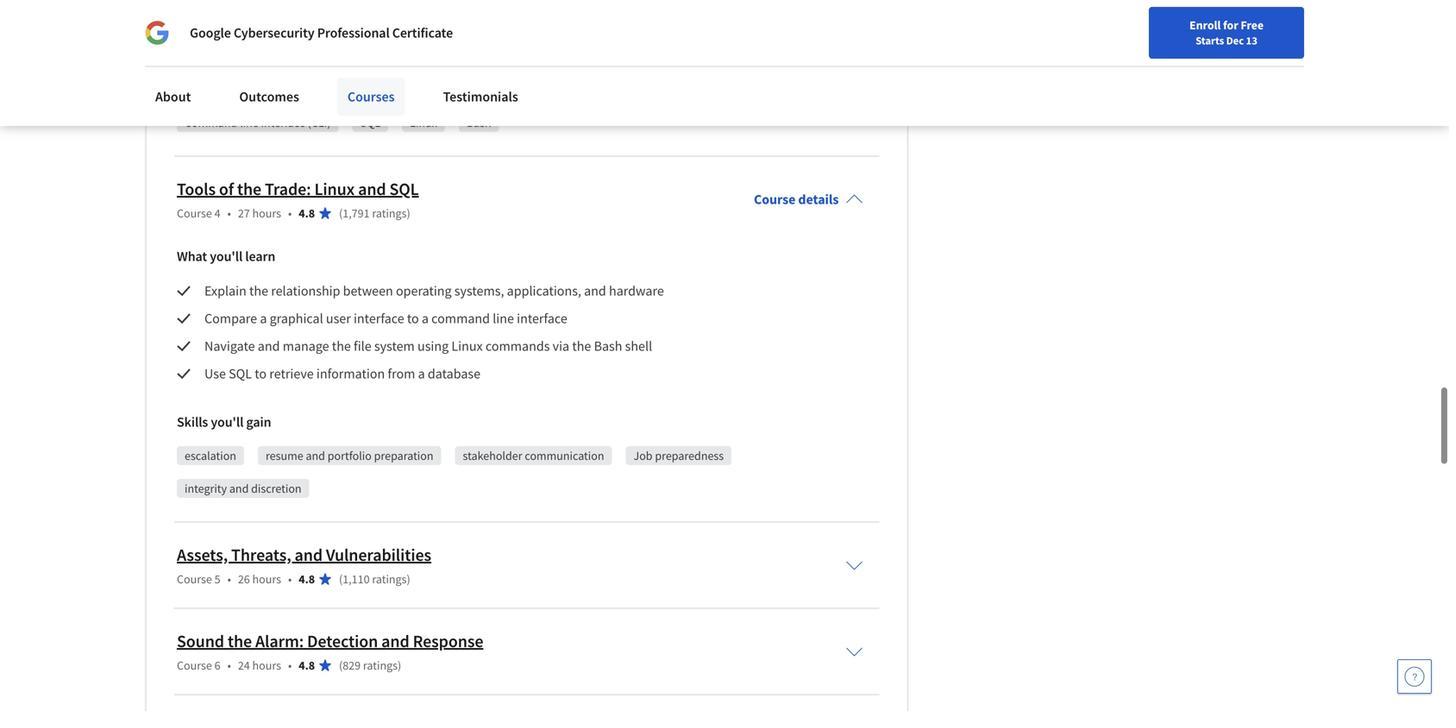 Task type: describe. For each thing, give the bounding box(es) containing it.
cybersecurity
[[234, 24, 315, 41]]

preparation
[[374, 448, 434, 464]]

preparedness
[[655, 448, 724, 464]]

and up ( 1,791 ratings )
[[358, 178, 386, 200]]

job
[[634, 448, 653, 464]]

the right explain
[[249, 282, 268, 300]]

discretion
[[251, 481, 302, 496]]

outcomes link
[[229, 78, 310, 116]]

the up 24
[[228, 631, 252, 652]]

vulnerabilities
[[326, 544, 432, 566]]

explain
[[205, 282, 247, 300]]

1 horizontal spatial bash
[[594, 338, 623, 355]]

outcomes
[[239, 88, 299, 105]]

(cli)
[[308, 115, 331, 130]]

escalation
[[185, 448, 236, 464]]

gain for escalation
[[246, 414, 271, 431]]

0 vertical spatial to
[[407, 310, 419, 327]]

trade:
[[265, 178, 311, 200]]

• down "assets, threats, and vulnerabilities"
[[288, 571, 292, 587]]

hours for and
[[252, 571, 281, 587]]

6
[[215, 658, 221, 673]]

english button
[[1088, 0, 1192, 56]]

and right threats,
[[295, 544, 323, 566]]

0 horizontal spatial interface
[[261, 115, 305, 130]]

what you'll learn
[[177, 248, 275, 265]]

enroll
[[1190, 17, 1221, 33]]

information
[[317, 365, 385, 382]]

0 horizontal spatial sql
[[229, 365, 252, 382]]

navigate and manage the file system using linux commands via the bash shell
[[205, 338, 652, 355]]

use
[[205, 365, 226, 382]]

of
[[219, 178, 234, 200]]

alarm:
[[255, 631, 304, 652]]

course inside dropdown button
[[754, 191, 796, 208]]

testimonials link
[[433, 78, 529, 116]]

shell
[[625, 338, 652, 355]]

compare
[[205, 310, 257, 327]]

13
[[1247, 34, 1258, 47]]

assets, threats, and vulnerabilities link
[[177, 544, 432, 566]]

2 horizontal spatial interface
[[517, 310, 568, 327]]

graphical
[[270, 310, 323, 327]]

professional
[[317, 24, 390, 41]]

tools of the trade: linux and sql
[[177, 178, 419, 200]]

english
[[1119, 19, 1161, 37]]

using
[[418, 338, 449, 355]]

skills for escalation
[[177, 414, 208, 431]]

retrieve
[[269, 365, 314, 382]]

• down alarm: at the left
[[288, 658, 292, 673]]

1 horizontal spatial sql
[[360, 115, 381, 130]]

1 vertical spatial you'll
[[210, 248, 243, 265]]

2 horizontal spatial sql
[[390, 178, 419, 200]]

course for sound the alarm: detection and response
[[177, 658, 212, 673]]

systems,
[[455, 282, 504, 300]]

( 829 ratings )
[[339, 658, 401, 673]]

hardware
[[609, 282, 664, 300]]

( for vulnerabilities
[[339, 571, 343, 587]]

via
[[553, 338, 570, 355]]

and right integrity
[[229, 481, 249, 496]]

google
[[190, 24, 231, 41]]

0 vertical spatial bash
[[467, 115, 492, 130]]

course 5 • 26 hours •
[[177, 571, 292, 587]]

1 vertical spatial system
[[374, 338, 415, 355]]

0 horizontal spatial linux
[[315, 178, 355, 200]]

sound
[[177, 631, 224, 652]]

what
[[177, 248, 207, 265]]

courses
[[348, 88, 395, 105]]

hardening
[[301, 32, 360, 49]]

skills you'll gain for command line interface (cli)
[[177, 80, 271, 98]]

google image
[[145, 21, 169, 45]]

and right resume
[[306, 448, 325, 464]]

a for compare a graphical user interface to a command line interface
[[422, 310, 429, 327]]

show notifications image
[[1217, 22, 1237, 42]]

stakeholder
[[463, 448, 523, 464]]

the right via
[[572, 338, 591, 355]]

details
[[799, 191, 839, 208]]

navigate
[[205, 338, 255, 355]]

a right the compare
[[260, 310, 267, 327]]

commands
[[486, 338, 550, 355]]

google cybersecurity professional certificate
[[190, 24, 453, 41]]

course details
[[754, 191, 839, 208]]

applications,
[[507, 282, 582, 300]]

• right the 4
[[227, 206, 231, 221]]

1,791
[[343, 206, 370, 221]]

course for tools of the trade: linux and sql
[[177, 206, 212, 221]]

• right the 6
[[227, 658, 231, 673]]

the right the of
[[237, 178, 262, 200]]

job preparedness
[[634, 448, 724, 464]]

0 horizontal spatial to
[[255, 365, 267, 382]]

response
[[413, 631, 484, 652]]

26
[[238, 571, 250, 587]]

help center image
[[1405, 666, 1426, 687]]

operating
[[396, 282, 452, 300]]

command
[[432, 310, 490, 327]]



Task type: locate. For each thing, give the bounding box(es) containing it.
skills you'll gain
[[177, 80, 271, 98], [177, 414, 271, 431]]

2 vertical spatial hours
[[252, 658, 281, 673]]

( down tools of the trade: linux and sql link
[[339, 206, 343, 221]]

a down operating
[[422, 310, 429, 327]]

4
[[215, 206, 221, 221]]

( 1,791 ratings )
[[339, 206, 411, 221]]

skills you'll gain for escalation
[[177, 414, 271, 431]]

4.8 for detection
[[299, 658, 315, 673]]

0 vertical spatial skills you'll gain
[[177, 80, 271, 98]]

sql up ( 1,791 ratings )
[[390, 178, 419, 200]]

1 skills from the top
[[177, 80, 208, 98]]

system right the describe
[[257, 32, 298, 49]]

system
[[257, 32, 298, 49], [374, 338, 415, 355]]

portfolio
[[328, 448, 372, 464]]

1 vertical spatial (
[[339, 571, 343, 587]]

system up from
[[374, 338, 415, 355]]

24
[[238, 658, 250, 673]]

( 1,110 ratings )
[[339, 571, 411, 587]]

you'll left "learn"
[[210, 248, 243, 265]]

0 vertical spatial ratings
[[372, 206, 407, 221]]

2 hours from the top
[[252, 571, 281, 587]]

relationship
[[271, 282, 340, 300]]

learn
[[245, 248, 275, 265]]

1
[[1232, 14, 1238, 27]]

1 vertical spatial to
[[255, 365, 267, 382]]

course left the 4
[[177, 206, 212, 221]]

) down vulnerabilities
[[407, 571, 411, 587]]

0 vertical spatial line
[[240, 115, 259, 130]]

skills you'll gain up the escalation
[[177, 414, 271, 431]]

) right 829
[[398, 658, 401, 673]]

1 hours from the top
[[252, 206, 281, 221]]

0 vertical spatial sql
[[360, 115, 381, 130]]

and left hardware
[[584, 282, 606, 300]]

bash left shell
[[594, 338, 623, 355]]

1 vertical spatial line
[[493, 310, 514, 327]]

5
[[215, 571, 221, 587]]

you'll for command line interface (cli)
[[211, 80, 244, 98]]

2 horizontal spatial linux
[[452, 338, 483, 355]]

0 vertical spatial hours
[[252, 206, 281, 221]]

and
[[358, 178, 386, 200], [584, 282, 606, 300], [258, 338, 280, 355], [306, 448, 325, 464], [229, 481, 249, 496], [295, 544, 323, 566], [382, 631, 410, 652]]

course details button
[[740, 167, 877, 232]]

testimonials
[[443, 88, 518, 105]]

2 vertical spatial you'll
[[211, 414, 244, 431]]

1 horizontal spatial line
[[493, 310, 514, 327]]

explain the relationship between operating systems, applications, and hardware
[[205, 282, 664, 300]]

4.8 down tools of the trade: linux and sql on the left of page
[[299, 206, 315, 221]]

2 skills you'll gain from the top
[[177, 414, 271, 431]]

2 vertical spatial linux
[[452, 338, 483, 355]]

1 vertical spatial 4.8
[[299, 571, 315, 587]]

techniques
[[362, 32, 426, 49]]

linux up the "1,791"
[[315, 178, 355, 200]]

from
[[388, 365, 415, 382]]

sql down courses
[[360, 115, 381, 130]]

and up '( 829 ratings )'
[[382, 631, 410, 652]]

for
[[1224, 17, 1239, 33]]

ratings right 829
[[363, 658, 398, 673]]

( for trade:
[[339, 206, 343, 221]]

1 vertical spatial ratings
[[372, 571, 407, 587]]

tools of the trade: linux and sql link
[[177, 178, 419, 200]]

assets, threats, and vulnerabilities
[[177, 544, 432, 566]]

2 vertical spatial )
[[398, 658, 401, 673]]

starts
[[1196, 34, 1225, 47]]

• right 5
[[227, 571, 231, 587]]

you'll
[[211, 80, 244, 98], [210, 248, 243, 265], [211, 414, 244, 431]]

1 vertical spatial gain
[[246, 414, 271, 431]]

skills up the escalation
[[177, 414, 208, 431]]

• down trade: at the top left of the page
[[288, 206, 292, 221]]

between
[[343, 282, 393, 300]]

use sql to retrieve information from a database
[[205, 365, 481, 382]]

to down operating
[[407, 310, 419, 327]]

1 gain from the top
[[246, 80, 271, 98]]

skills for command line interface (cli)
[[177, 80, 208, 98]]

(
[[339, 206, 343, 221], [339, 571, 343, 587], [339, 658, 343, 673]]

1 vertical spatial linux
[[315, 178, 355, 200]]

threats,
[[231, 544, 291, 566]]

about link
[[145, 78, 201, 116]]

2 4.8 from the top
[[299, 571, 315, 587]]

line up commands
[[493, 310, 514, 327]]

1 horizontal spatial system
[[374, 338, 415, 355]]

1 vertical spatial skills
[[177, 414, 208, 431]]

you'll for escalation
[[211, 414, 244, 431]]

3 ( from the top
[[339, 658, 343, 673]]

2 vertical spatial (
[[339, 658, 343, 673]]

1 vertical spatial )
[[407, 571, 411, 587]]

sql right use
[[229, 365, 252, 382]]

resume and portfolio preparation
[[266, 448, 434, 464]]

hours
[[252, 206, 281, 221], [252, 571, 281, 587], [252, 658, 281, 673]]

0 vertical spatial system
[[257, 32, 298, 49]]

communication
[[525, 448, 604, 464]]

bash
[[467, 115, 492, 130], [594, 338, 623, 355]]

0 vertical spatial skills
[[177, 80, 208, 98]]

dec
[[1227, 34, 1244, 47]]

0 vertical spatial (
[[339, 206, 343, 221]]

( down "assets, threats, and vulnerabilities"
[[339, 571, 343, 587]]

2 skills from the top
[[177, 414, 208, 431]]

) for and
[[407, 206, 411, 221]]

2 vertical spatial 4.8
[[299, 658, 315, 673]]

3 4.8 from the top
[[299, 658, 315, 673]]

hours right 26
[[252, 571, 281, 587]]

2 gain from the top
[[246, 414, 271, 431]]

4.8
[[299, 206, 315, 221], [299, 571, 315, 587], [299, 658, 315, 673]]

829
[[343, 658, 361, 673]]

linux right courses link
[[410, 115, 437, 130]]

interface down between
[[354, 310, 404, 327]]

sql
[[360, 115, 381, 130], [390, 178, 419, 200], [229, 365, 252, 382]]

a for use sql to retrieve information from a database
[[418, 365, 425, 382]]

1 horizontal spatial to
[[407, 310, 419, 327]]

0 vertical spatial gain
[[246, 80, 271, 98]]

4.8 down "assets, threats, and vulnerabilities"
[[299, 571, 315, 587]]

the
[[237, 178, 262, 200], [249, 282, 268, 300], [332, 338, 351, 355], [572, 338, 591, 355], [228, 631, 252, 652]]

gain up the command line interface (cli)
[[246, 80, 271, 98]]

courses link
[[337, 78, 405, 116]]

hours right '27'
[[252, 206, 281, 221]]

hours for the
[[252, 206, 281, 221]]

describe system hardening techniques
[[205, 32, 426, 49]]

sound the alarm: detection and response
[[177, 631, 484, 652]]

course for assets, threats, and vulnerabilities
[[177, 571, 212, 587]]

1 vertical spatial skills you'll gain
[[177, 414, 271, 431]]

0 horizontal spatial line
[[240, 115, 259, 130]]

enroll for free starts dec 13
[[1190, 17, 1264, 47]]

compare a graphical user interface to a command line interface
[[205, 310, 568, 327]]

integrity and discretion
[[185, 481, 302, 496]]

2 vertical spatial sql
[[229, 365, 252, 382]]

line down outcomes
[[240, 115, 259, 130]]

0 vertical spatial linux
[[410, 115, 437, 130]]

file
[[354, 338, 372, 355]]

ratings for and
[[372, 206, 407, 221]]

) right the "1,791"
[[407, 206, 411, 221]]

command
[[185, 115, 238, 130]]

course left details
[[754, 191, 796, 208]]

gain
[[246, 80, 271, 98], [246, 414, 271, 431]]

resume
[[266, 448, 303, 464]]

ratings right the "1,791"
[[372, 206, 407, 221]]

database
[[428, 365, 481, 382]]

a right from
[[418, 365, 425, 382]]

1 horizontal spatial interface
[[354, 310, 404, 327]]

( down detection
[[339, 658, 343, 673]]

and up 'retrieve'
[[258, 338, 280, 355]]

1,110
[[343, 571, 370, 587]]

describe
[[205, 32, 255, 49]]

4.8 for vulnerabilities
[[299, 571, 315, 587]]

free
[[1241, 17, 1264, 33]]

skills
[[177, 80, 208, 98], [177, 414, 208, 431]]

hours right 24
[[252, 658, 281, 673]]

integrity
[[185, 481, 227, 496]]

1 vertical spatial sql
[[390, 178, 419, 200]]

) for response
[[398, 658, 401, 673]]

certificate
[[392, 24, 453, 41]]

3 hours from the top
[[252, 658, 281, 673]]

1 ( from the top
[[339, 206, 343, 221]]

tools
[[177, 178, 216, 200]]

you'll up the command
[[211, 80, 244, 98]]

0 vertical spatial 4.8
[[299, 206, 315, 221]]

interface down applications,
[[517, 310, 568, 327]]

gain up resume
[[246, 414, 271, 431]]

manage
[[283, 338, 329, 355]]

0 vertical spatial you'll
[[211, 80, 244, 98]]

gain for command line interface (cli)
[[246, 80, 271, 98]]

course left the 6
[[177, 658, 212, 673]]

hours for alarm:
[[252, 658, 281, 673]]

interface down outcomes
[[261, 115, 305, 130]]

skills up the command
[[177, 80, 208, 98]]

detection
[[307, 631, 378, 652]]

ratings for response
[[363, 658, 398, 673]]

4.8 for trade:
[[299, 206, 315, 221]]

4.8 down sound the alarm: detection and response link
[[299, 658, 315, 673]]

command line interface (cli)
[[185, 115, 331, 130]]

course left 5
[[177, 571, 212, 587]]

linux
[[410, 115, 437, 130], [315, 178, 355, 200], [452, 338, 483, 355]]

1 4.8 from the top
[[299, 206, 315, 221]]

2 ( from the top
[[339, 571, 343, 587]]

ratings
[[372, 206, 407, 221], [372, 571, 407, 587], [363, 658, 398, 673]]

0 vertical spatial )
[[407, 206, 411, 221]]

ratings down vulnerabilities
[[372, 571, 407, 587]]

sound the alarm: detection and response link
[[177, 631, 484, 652]]

to
[[407, 310, 419, 327], [255, 365, 267, 382]]

assets,
[[177, 544, 228, 566]]

course 6 • 24 hours •
[[177, 658, 292, 673]]

bash down testimonials at left top
[[467, 115, 492, 130]]

skills you'll gain up the command
[[177, 80, 271, 98]]

interface
[[261, 115, 305, 130], [354, 310, 404, 327], [517, 310, 568, 327]]

1 button
[[1203, 11, 1251, 53]]

1 vertical spatial hours
[[252, 571, 281, 587]]

linux down command
[[452, 338, 483, 355]]

27
[[238, 206, 250, 221]]

None search field
[[246, 11, 660, 45]]

the left the file on the top of the page
[[332, 338, 351, 355]]

1 horizontal spatial linux
[[410, 115, 437, 130]]

to left 'retrieve'
[[255, 365, 267, 382]]

1 skills you'll gain from the top
[[177, 80, 271, 98]]

( for detection
[[339, 658, 343, 673]]

about
[[155, 88, 191, 105]]

0 horizontal spatial bash
[[467, 115, 492, 130]]

stakeholder communication
[[463, 448, 604, 464]]

0 horizontal spatial system
[[257, 32, 298, 49]]

1 vertical spatial bash
[[594, 338, 623, 355]]

course 4 • 27 hours •
[[177, 206, 292, 221]]

you'll up the escalation
[[211, 414, 244, 431]]

2 vertical spatial ratings
[[363, 658, 398, 673]]



Task type: vqa. For each thing, say whether or not it's contained in the screenshot.
system
yes



